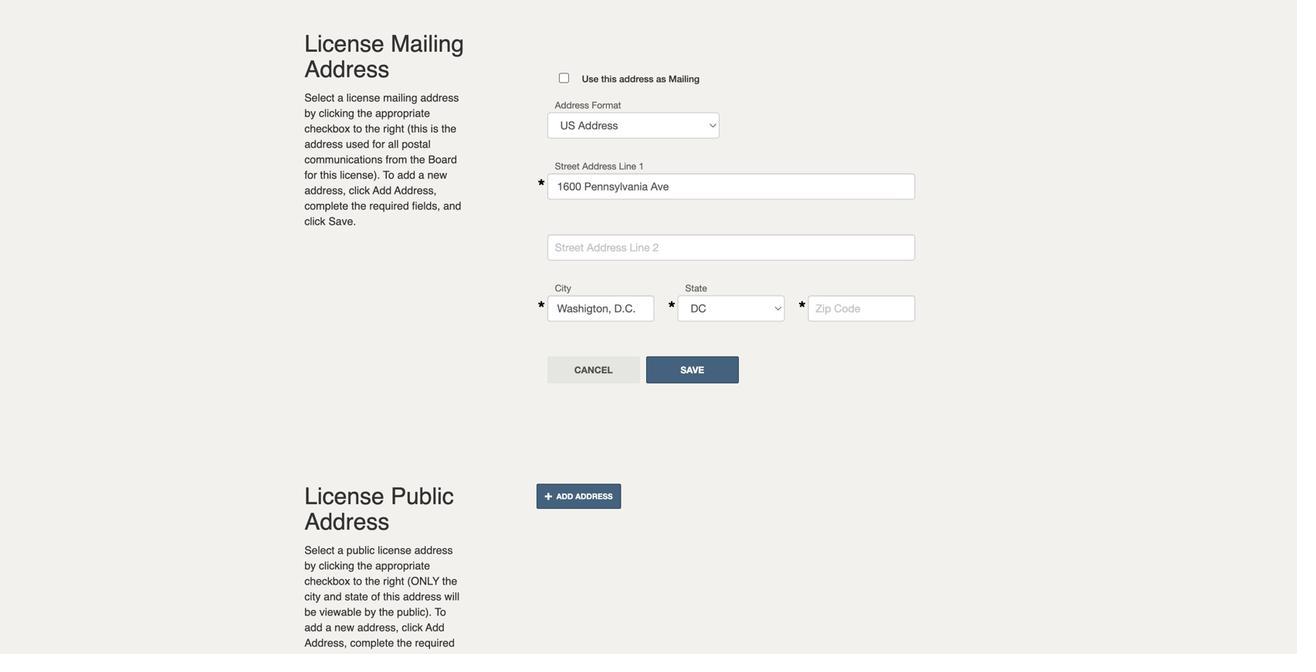 Task type: describe. For each thing, give the bounding box(es) containing it.
code
[[834, 302, 861, 315]]

public
[[391, 483, 454, 510]]

click down viewable
[[357, 652, 378, 654]]

mailing inside license mailing address
[[391, 30, 464, 57]]

(this
[[407, 122, 428, 135]]

to inside select a public license address by clicking the appropriate checkbox to the right (only the city and state of this address will be viewable by the public). to add a new address, click add address, complete the required fields, and click save.
[[435, 606, 446, 618]]

complete inside "select a license mailing address by clicking the appropriate checkbox to the right (this is the address used for all postal communications from the board for this license). to add a new address, click add address, complete the required fields, and click save."
[[305, 199, 348, 212]]

appropriate for mailing
[[375, 107, 430, 119]]

checkbox for license public address
[[305, 575, 350, 587]]

a left mailing
[[338, 91, 344, 104]]

a down postal
[[419, 169, 425, 181]]

required inside select a public license address by clicking the appropriate checkbox to the right (only the city and state of this address will be viewable by the public). to add a new address, click add address, complete the required fields, and click save.
[[415, 637, 455, 649]]

Use this address as Mailing checkbox
[[559, 73, 569, 83]]

add inside button
[[557, 492, 573, 501]]

is
[[431, 122, 439, 135]]

complete inside select a public license address by clicking the appropriate checkbox to the right (only the city and state of this address will be viewable by the public). to add a new address, click add address, complete the required fields, and click save.
[[350, 637, 394, 649]]

street address line 2
[[555, 241, 659, 254]]

1 vertical spatial mailing
[[669, 73, 700, 84]]

click down public).
[[402, 621, 423, 634]]

license public address
[[305, 483, 454, 535]]

appropriate for public
[[375, 560, 430, 572]]

street for street address line 1
[[555, 161, 580, 171]]

select a public license address by clicking the appropriate checkbox to the right (only the city and state of this address will be viewable by the public). to add a new address, click add address, complete the required fields, and click save.
[[305, 544, 460, 654]]

select for license mailing address
[[305, 91, 335, 104]]

a down viewable
[[326, 621, 332, 634]]

address up "communications"
[[305, 138, 343, 150]]

public).
[[397, 606, 432, 618]]

Street Address Line 1 field
[[547, 173, 915, 200]]

be
[[305, 606, 317, 618]]

from
[[386, 153, 407, 165]]

use
[[582, 73, 599, 84]]

plus image
[[545, 492, 557, 500]]

add address
[[557, 492, 613, 501]]

public
[[347, 544, 375, 556]]

communications
[[305, 153, 383, 165]]

license).
[[340, 169, 380, 181]]

checkbox for license mailing address
[[305, 122, 350, 135]]

new inside select a public license address by clicking the appropriate checkbox to the right (only the city and state of this address will be viewable by the public). to add a new address, click add address, complete the required fields, and click save.
[[335, 621, 354, 634]]

save. inside select a public license address by clicking the appropriate checkbox to the right (only the city and state of this address will be viewable by the public). to add a new address, click add address, complete the required fields, and click save.
[[381, 652, 408, 654]]

state
[[345, 590, 368, 603]]

2 vertical spatial and
[[336, 652, 354, 654]]

of
[[371, 590, 380, 603]]

1 horizontal spatial for
[[372, 138, 385, 150]]

postal
[[402, 138, 431, 150]]

2
[[653, 241, 659, 254]]

license mailing address
[[305, 30, 464, 82]]

City field
[[547, 295, 655, 322]]

2 vertical spatial by
[[365, 606, 376, 618]]

Street Address Line 2 field
[[547, 234, 915, 261]]

required inside "select a license mailing address by clicking the appropriate checkbox to the right (this is the address used for all postal communications from the board for this license). to add a new address, click add address, complete the required fields, and click save."
[[369, 199, 409, 212]]

and inside "select a license mailing address by clicking the appropriate checkbox to the right (this is the address used for all postal communications from the board for this license). to add a new address, click add address, complete the required fields, and click save."
[[443, 199, 461, 212]]

this inside "select a license mailing address by clicking the appropriate checkbox to the right (this is the address used for all postal communications from the board for this license). to add a new address, click add address, complete the required fields, and click save."
[[320, 169, 337, 181]]

add inside select a public license address by clicking the appropriate checkbox to the right (only the city and state of this address will be viewable by the public). to add a new address, click add address, complete the required fields, and click save.
[[305, 621, 323, 634]]

will
[[445, 590, 460, 603]]

zip
[[816, 302, 831, 315]]

by for license public address
[[305, 560, 316, 572]]

clicking for license mailing address
[[319, 107, 354, 119]]

right for mailing
[[383, 122, 404, 135]]

click down license).
[[349, 184, 370, 196]]

license for license public address
[[305, 483, 384, 510]]

address format
[[555, 100, 621, 110]]

1
[[639, 161, 644, 171]]

viewable
[[320, 606, 362, 618]]

city
[[555, 283, 571, 293]]

format
[[592, 100, 621, 110]]

address inside license mailing address
[[305, 56, 390, 82]]

address, inside select a public license address by clicking the appropriate checkbox to the right (only the city and state of this address will be viewable by the public). to add a new address, click add address, complete the required fields, and click save.
[[357, 621, 399, 634]]

address left 2
[[587, 241, 627, 254]]

add inside "select a license mailing address by clicking the appropriate checkbox to the right (this is the address used for all postal communications from the board for this license). to add a new address, click add address, complete the required fields, and click save."
[[397, 169, 416, 181]]

address inside button
[[575, 492, 613, 501]]

zip code
[[816, 302, 861, 315]]

line for 1
[[619, 161, 636, 171]]

street for street address line 2
[[555, 241, 584, 254]]

add inside "select a license mailing address by clicking the appropriate checkbox to the right (this is the address used for all postal communications from the board for this license). to add a new address, click add address, complete the required fields, and click save."
[[373, 184, 392, 196]]

address left as
[[619, 73, 654, 84]]

(only
[[407, 575, 439, 587]]

add inside select a public license address by clicking the appropriate checkbox to the right (only the city and state of this address will be viewable by the public). to add a new address, click add address, complete the required fields, and click save.
[[426, 621, 445, 634]]

license inside "select a license mailing address by clicking the appropriate checkbox to the right (this is the address used for all postal communications from the board for this license). to add a new address, click add address, complete the required fields, and click save."
[[347, 91, 380, 104]]

to for license public address
[[353, 575, 362, 587]]

new inside "select a license mailing address by clicking the appropriate checkbox to the right (this is the address used for all postal communications from the board for this license). to add a new address, click add address, complete the required fields, and click save."
[[428, 169, 447, 181]]



Task type: locate. For each thing, give the bounding box(es) containing it.
board
[[428, 153, 457, 165]]

required down public).
[[415, 637, 455, 649]]

clicking
[[319, 107, 354, 119], [319, 560, 354, 572]]

1 horizontal spatial new
[[428, 169, 447, 181]]

mailing
[[391, 30, 464, 57], [669, 73, 700, 84]]

and
[[443, 199, 461, 212], [324, 590, 342, 603], [336, 652, 354, 654]]

checkbox up used
[[305, 122, 350, 135]]

save. down license).
[[329, 215, 356, 227]]

clicking inside "select a license mailing address by clicking the appropriate checkbox to the right (this is the address used for all postal communications from the board for this license). to add a new address, click add address, complete the required fields, and click save."
[[319, 107, 354, 119]]

0 vertical spatial add
[[397, 169, 416, 181]]

right inside select a public license address by clicking the appropriate checkbox to the right (only the city and state of this address will be viewable by the public). to add a new address, click add address, complete the required fields, and click save.
[[383, 575, 404, 587]]

1 horizontal spatial mailing
[[669, 73, 700, 84]]

1 vertical spatial to
[[435, 606, 446, 618]]

select up "communications"
[[305, 91, 335, 104]]

checkbox inside select a public license address by clicking the appropriate checkbox to the right (only the city and state of this address will be viewable by the public). to add a new address, click add address, complete the required fields, and click save.
[[305, 575, 350, 587]]

0 vertical spatial select
[[305, 91, 335, 104]]

1 vertical spatial address,
[[305, 637, 347, 649]]

checkbox
[[305, 122, 350, 135], [305, 575, 350, 587]]

0 vertical spatial new
[[428, 169, 447, 181]]

1 vertical spatial select
[[305, 544, 335, 556]]

1 vertical spatial fields,
[[305, 652, 333, 654]]

to
[[353, 122, 362, 135], [353, 575, 362, 587]]

appropriate inside select a public license address by clicking the appropriate checkbox to the right (only the city and state of this address will be viewable by the public). to add a new address, click add address, complete the required fields, and click save.
[[375, 560, 430, 572]]

save.
[[329, 215, 356, 227], [381, 652, 408, 654]]

select for license public address
[[305, 544, 335, 556]]

address,
[[305, 184, 346, 196], [357, 621, 399, 634]]

1 vertical spatial by
[[305, 560, 316, 572]]

1 vertical spatial add
[[557, 492, 573, 501]]

mailing
[[383, 91, 418, 104]]

right up all
[[383, 122, 404, 135]]

state
[[685, 283, 707, 293]]

1 clicking from the top
[[319, 107, 354, 119]]

fields, down board
[[412, 199, 440, 212]]

mailing up mailing
[[391, 30, 464, 57]]

0 vertical spatial checkbox
[[305, 122, 350, 135]]

1 right from the top
[[383, 122, 404, 135]]

0 vertical spatial this
[[601, 73, 617, 84]]

1 vertical spatial line
[[630, 241, 650, 254]]

line for 2
[[630, 241, 650, 254]]

street down address format on the left
[[555, 161, 580, 171]]

by up city
[[305, 560, 316, 572]]

by up "communications"
[[305, 107, 316, 119]]

1 license from the top
[[305, 30, 384, 57]]

add
[[397, 169, 416, 181], [305, 621, 323, 634]]

1 vertical spatial clicking
[[319, 560, 354, 572]]

0 vertical spatial right
[[383, 122, 404, 135]]

to inside select a public license address by clicking the appropriate checkbox to the right (only the city and state of this address will be viewable by the public). to add a new address, click add address, complete the required fields, and click save.
[[353, 575, 362, 587]]

this
[[601, 73, 617, 84], [320, 169, 337, 181], [383, 590, 400, 603]]

address down (only
[[403, 590, 442, 603]]

by
[[305, 107, 316, 119], [305, 560, 316, 572], [365, 606, 376, 618]]

0 vertical spatial required
[[369, 199, 409, 212]]

for down "communications"
[[305, 169, 317, 181]]

street up 'city'
[[555, 241, 584, 254]]

a
[[338, 91, 344, 104], [419, 169, 425, 181], [338, 544, 344, 556], [326, 621, 332, 634]]

by for license mailing address
[[305, 107, 316, 119]]

1 street from the top
[[555, 161, 580, 171]]

0 horizontal spatial for
[[305, 169, 317, 181]]

0 horizontal spatial complete
[[305, 199, 348, 212]]

0 vertical spatial license
[[347, 91, 380, 104]]

mailing right as
[[669, 73, 700, 84]]

by inside "select a license mailing address by clicking the appropriate checkbox to the right (this is the address used for all postal communications from the board for this license). to add a new address, click add address, complete the required fields, and click save."
[[305, 107, 316, 119]]

2 license from the top
[[305, 483, 384, 510]]

new down board
[[428, 169, 447, 181]]

use this address as mailing
[[582, 73, 700, 84]]

0 vertical spatial complete
[[305, 199, 348, 212]]

line
[[619, 161, 636, 171], [630, 241, 650, 254]]

1 to from the top
[[353, 122, 362, 135]]

0 vertical spatial address,
[[394, 184, 437, 196]]

complete
[[305, 199, 348, 212], [350, 637, 394, 649]]

line left 2
[[630, 241, 650, 254]]

2 horizontal spatial this
[[601, 73, 617, 84]]

required down license).
[[369, 199, 409, 212]]

right for public
[[383, 575, 404, 587]]

select inside select a public license address by clicking the appropriate checkbox to the right (only the city and state of this address will be viewable by the public). to add a new address, click add address, complete the required fields, and click save.
[[305, 544, 335, 556]]

0 horizontal spatial address,
[[305, 184, 346, 196]]

1 vertical spatial new
[[335, 621, 354, 634]]

address left 1
[[582, 161, 617, 171]]

0 vertical spatial to
[[353, 122, 362, 135]]

right left (only
[[383, 575, 404, 587]]

this inside select a public license address by clicking the appropriate checkbox to the right (only the city and state of this address will be viewable by the public). to add a new address, click add address, complete the required fields, and click save.
[[383, 590, 400, 603]]

0 horizontal spatial add
[[305, 621, 323, 634]]

1 vertical spatial save.
[[381, 652, 408, 654]]

address, inside "select a license mailing address by clicking the appropriate checkbox to the right (this is the address used for all postal communications from the board for this license). to add a new address, click add address, complete the required fields, and click save."
[[305, 184, 346, 196]]

appropriate inside "select a license mailing address by clicking the appropriate checkbox to the right (this is the address used for all postal communications from the board for this license). to add a new address, click add address, complete the required fields, and click save."
[[375, 107, 430, 119]]

0 vertical spatial appropriate
[[375, 107, 430, 119]]

the
[[357, 107, 372, 119], [365, 122, 380, 135], [442, 122, 457, 135], [410, 153, 425, 165], [351, 199, 366, 212], [357, 560, 372, 572], [365, 575, 380, 587], [442, 575, 457, 587], [379, 606, 394, 618], [397, 637, 412, 649]]

1 horizontal spatial address,
[[394, 184, 437, 196]]

1 vertical spatial right
[[383, 575, 404, 587]]

0 horizontal spatial required
[[369, 199, 409, 212]]

this down "communications"
[[320, 169, 337, 181]]

license inside select a public license address by clicking the appropriate checkbox to the right (only the city and state of this address will be viewable by the public). to add a new address, click add address, complete the required fields, and click save.
[[378, 544, 411, 556]]

fields, inside select a public license address by clicking the appropriate checkbox to the right (only the city and state of this address will be viewable by the public). to add a new address, click add address, complete the required fields, and click save.
[[305, 652, 333, 654]]

1 vertical spatial this
[[320, 169, 337, 181]]

required
[[369, 199, 409, 212], [415, 637, 455, 649]]

1 vertical spatial street
[[555, 241, 584, 254]]

address,
[[394, 184, 437, 196], [305, 637, 347, 649]]

Zip Code field
[[808, 295, 915, 322]]

fields, down be
[[305, 652, 333, 654]]

0 horizontal spatial address,
[[305, 637, 347, 649]]

save. down public).
[[381, 652, 408, 654]]

0 horizontal spatial save.
[[329, 215, 356, 227]]

to down will
[[435, 606, 446, 618]]

address, down viewable
[[305, 637, 347, 649]]

2 horizontal spatial add
[[557, 492, 573, 501]]

address, down "communications"
[[305, 184, 346, 196]]

address up (only
[[414, 544, 453, 556]]

appropriate
[[375, 107, 430, 119], [375, 560, 430, 572]]

0 vertical spatial and
[[443, 199, 461, 212]]

select inside "select a license mailing address by clicking the appropriate checkbox to the right (this is the address used for all postal communications from the board for this license). to add a new address, click add address, complete the required fields, and click save."
[[305, 91, 335, 104]]

address right 'plus' icon in the bottom left of the page
[[575, 492, 613, 501]]

1 horizontal spatial to
[[435, 606, 446, 618]]

and down viewable
[[336, 652, 354, 654]]

add down be
[[305, 621, 323, 634]]

address, down of
[[357, 621, 399, 634]]

add address button
[[537, 484, 621, 509]]

new down viewable
[[335, 621, 354, 634]]

0 horizontal spatial mailing
[[391, 30, 464, 57]]

0 vertical spatial for
[[372, 138, 385, 150]]

1 horizontal spatial required
[[415, 637, 455, 649]]

address inside license public address
[[305, 509, 390, 535]]

to for license mailing address
[[353, 122, 362, 135]]

2 to from the top
[[353, 575, 362, 587]]

1 horizontal spatial save.
[[381, 652, 408, 654]]

to up state
[[353, 575, 362, 587]]

this right of
[[383, 590, 400, 603]]

click down "communications"
[[305, 215, 326, 227]]

0 vertical spatial clicking
[[319, 107, 354, 119]]

appropriate down mailing
[[375, 107, 430, 119]]

2 right from the top
[[383, 575, 404, 587]]

for left all
[[372, 138, 385, 150]]

address
[[305, 56, 390, 82], [555, 100, 589, 110], [582, 161, 617, 171], [587, 241, 627, 254], [575, 492, 613, 501], [305, 509, 390, 535]]

1 vertical spatial appropriate
[[375, 560, 430, 572]]

1 vertical spatial checkbox
[[305, 575, 350, 587]]

address up public
[[305, 509, 390, 535]]

1 horizontal spatial address,
[[357, 621, 399, 634]]

address up mailing
[[305, 56, 390, 82]]

fields,
[[412, 199, 440, 212], [305, 652, 333, 654]]

1 checkbox from the top
[[305, 122, 350, 135]]

1 vertical spatial license
[[305, 483, 384, 510]]

1 horizontal spatial complete
[[350, 637, 394, 649]]

clicking for license public address
[[319, 560, 354, 572]]

address, inside "select a license mailing address by clicking the appropriate checkbox to the right (this is the address used for all postal communications from the board for this license). to add a new address, click add address, complete the required fields, and click save."
[[394, 184, 437, 196]]

0 vertical spatial address,
[[305, 184, 346, 196]]

license left mailing
[[347, 91, 380, 104]]

for
[[372, 138, 385, 150], [305, 169, 317, 181]]

a left public
[[338, 544, 344, 556]]

to down from
[[383, 169, 394, 181]]

1 horizontal spatial fields,
[[412, 199, 440, 212]]

this right use
[[601, 73, 617, 84]]

right
[[383, 122, 404, 135], [383, 575, 404, 587]]

0 vertical spatial mailing
[[391, 30, 464, 57]]

2 select from the top
[[305, 544, 335, 556]]

select a license mailing address by clicking the appropriate checkbox to the right (this is the address used for all postal communications from the board for this license). to add a new address, click add address, complete the required fields, and click save.
[[305, 91, 461, 227]]

select left public
[[305, 544, 335, 556]]

clicking down public
[[319, 560, 354, 572]]

add
[[373, 184, 392, 196], [557, 492, 573, 501], [426, 621, 445, 634]]

0 vertical spatial add
[[373, 184, 392, 196]]

1 horizontal spatial add
[[397, 169, 416, 181]]

select
[[305, 91, 335, 104], [305, 544, 335, 556]]

1 appropriate from the top
[[375, 107, 430, 119]]

1 vertical spatial license
[[378, 544, 411, 556]]

1 vertical spatial add
[[305, 621, 323, 634]]

click
[[349, 184, 370, 196], [305, 215, 326, 227], [402, 621, 423, 634], [357, 652, 378, 654]]

2 clicking from the top
[[319, 560, 354, 572]]

2 appropriate from the top
[[375, 560, 430, 572]]

and down board
[[443, 199, 461, 212]]

address up the is at the top of page
[[420, 91, 459, 104]]

used
[[346, 138, 369, 150]]

checkbox inside "select a license mailing address by clicking the appropriate checkbox to the right (this is the address used for all postal communications from the board for this license). to add a new address, click add address, complete the required fields, and click save."
[[305, 122, 350, 135]]

0 horizontal spatial new
[[335, 621, 354, 634]]

license inside license mailing address
[[305, 30, 384, 57]]

0 vertical spatial by
[[305, 107, 316, 119]]

and up viewable
[[324, 590, 342, 603]]

0 horizontal spatial fields,
[[305, 652, 333, 654]]

0 vertical spatial street
[[555, 161, 580, 171]]

2 street from the top
[[555, 241, 584, 254]]

add down from
[[397, 169, 416, 181]]

appropriate up (only
[[375, 560, 430, 572]]

0 horizontal spatial add
[[373, 184, 392, 196]]

license for license mailing address
[[305, 30, 384, 57]]

address down use this address as mailing option
[[555, 100, 589, 110]]

1 select from the top
[[305, 91, 335, 104]]

1 vertical spatial complete
[[350, 637, 394, 649]]

1 vertical spatial and
[[324, 590, 342, 603]]

license
[[305, 30, 384, 57], [305, 483, 384, 510]]

save. inside "select a license mailing address by clicking the appropriate checkbox to the right (this is the address used for all postal communications from the board for this license). to add a new address, click add address, complete the required fields, and click save."
[[329, 215, 356, 227]]

2 vertical spatial this
[[383, 590, 400, 603]]

to inside "select a license mailing address by clicking the appropriate checkbox to the right (this is the address used for all postal communications from the board for this license). to add a new address, click add address, complete the required fields, and click save."
[[383, 169, 394, 181]]

license
[[347, 91, 380, 104], [378, 544, 411, 556]]

by down of
[[365, 606, 376, 618]]

to
[[383, 169, 394, 181], [435, 606, 446, 618]]

checkbox up city
[[305, 575, 350, 587]]

2 checkbox from the top
[[305, 575, 350, 587]]

1 horizontal spatial add
[[426, 621, 445, 634]]

complete down viewable
[[350, 637, 394, 649]]

0 vertical spatial to
[[383, 169, 394, 181]]

0 vertical spatial save.
[[329, 215, 356, 227]]

0 horizontal spatial this
[[320, 169, 337, 181]]

city
[[305, 590, 321, 603]]

to inside "select a license mailing address by clicking the appropriate checkbox to the right (this is the address used for all postal communications from the board for this license). to add a new address, click add address, complete the required fields, and click save."
[[353, 122, 362, 135]]

0 horizontal spatial to
[[383, 169, 394, 181]]

1 horizontal spatial this
[[383, 590, 400, 603]]

address, inside select a public license address by clicking the appropriate checkbox to the right (only the city and state of this address will be viewable by the public). to add a new address, click add address, complete the required fields, and click save.
[[305, 637, 347, 649]]

0 vertical spatial license
[[305, 30, 384, 57]]

all
[[388, 138, 399, 150]]

fields, inside "select a license mailing address by clicking the appropriate checkbox to the right (this is the address used for all postal communications from the board for this license). to add a new address, click add address, complete the required fields, and click save."
[[412, 199, 440, 212]]

1 vertical spatial address,
[[357, 621, 399, 634]]

address
[[619, 73, 654, 84], [420, 91, 459, 104], [305, 138, 343, 150], [414, 544, 453, 556], [403, 590, 442, 603]]

1 vertical spatial for
[[305, 169, 317, 181]]

to up used
[[353, 122, 362, 135]]

address, down from
[[394, 184, 437, 196]]

1 vertical spatial to
[[353, 575, 362, 587]]

None button
[[547, 356, 640, 383], [646, 356, 739, 383], [547, 356, 640, 383], [646, 356, 739, 383]]

0 vertical spatial fields,
[[412, 199, 440, 212]]

license inside license public address
[[305, 483, 384, 510]]

1 vertical spatial required
[[415, 637, 455, 649]]

2 vertical spatial add
[[426, 621, 445, 634]]

street address line 1
[[555, 161, 644, 171]]

line left 1
[[619, 161, 636, 171]]

complete down license).
[[305, 199, 348, 212]]

license right public
[[378, 544, 411, 556]]

0 vertical spatial line
[[619, 161, 636, 171]]

street
[[555, 161, 580, 171], [555, 241, 584, 254]]

clicking inside select a public license address by clicking the appropriate checkbox to the right (only the city and state of this address will be viewable by the public). to add a new address, click add address, complete the required fields, and click save.
[[319, 560, 354, 572]]

right inside "select a license mailing address by clicking the appropriate checkbox to the right (this is the address used for all postal communications from the board for this license). to add a new address, click add address, complete the required fields, and click save."
[[383, 122, 404, 135]]

new
[[428, 169, 447, 181], [335, 621, 354, 634]]

as
[[656, 73, 666, 84]]

clicking up used
[[319, 107, 354, 119]]



Task type: vqa. For each thing, say whether or not it's contained in the screenshot.
left new
yes



